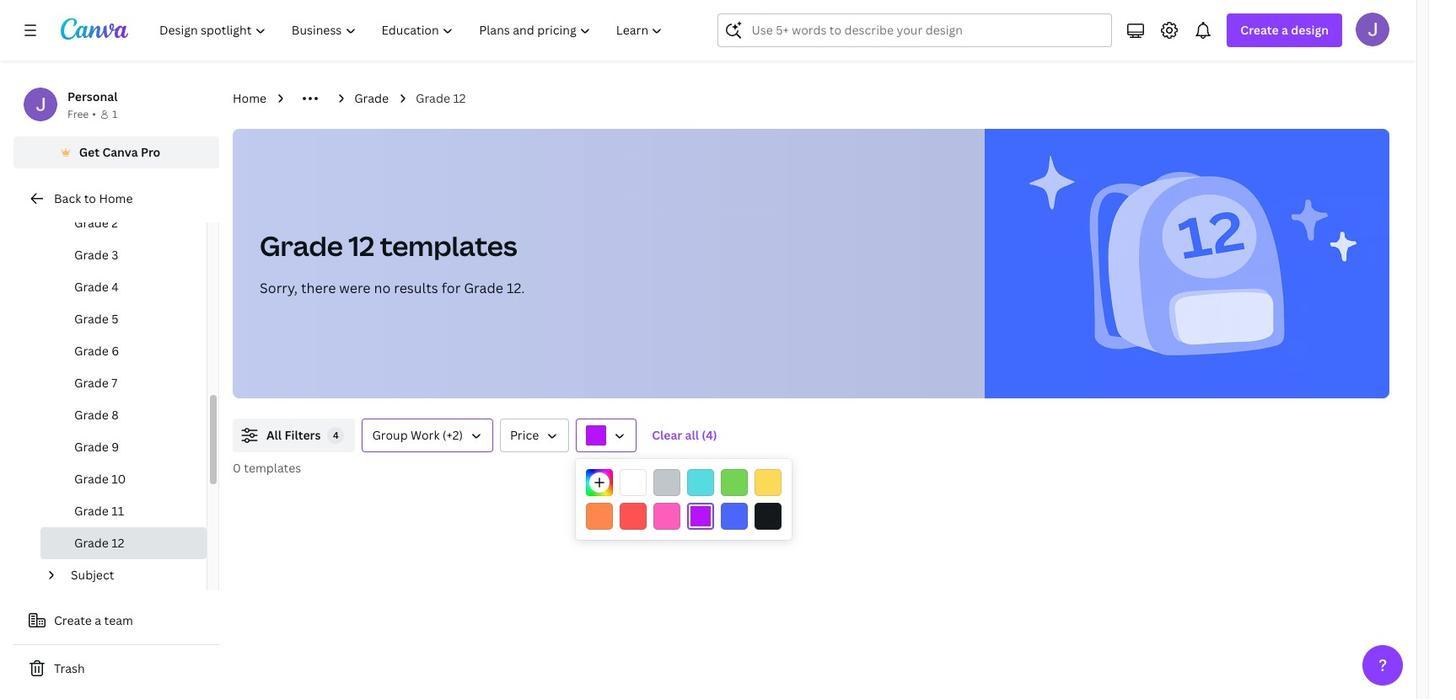 Task type: vqa. For each thing, say whether or not it's contained in the screenshot.
Projects
no



Task type: locate. For each thing, give the bounding box(es) containing it.
clear
[[652, 428, 682, 444]]

grade 12 templates
[[260, 228, 517, 264]]

sorry,
[[260, 279, 298, 298]]

1 horizontal spatial templates
[[380, 228, 517, 264]]

#fe884c image
[[586, 503, 613, 530], [586, 503, 613, 530]]

grade 6 link
[[40, 336, 207, 368]]

0 horizontal spatial 4
[[112, 279, 119, 295]]

0 vertical spatial 12
[[453, 90, 466, 106]]

None search field
[[718, 13, 1113, 47]]

#15181b image
[[755, 503, 782, 530]]

a
[[1282, 22, 1289, 38], [95, 613, 101, 629]]

#ffffff image
[[620, 470, 647, 497]]

0 templates
[[233, 460, 301, 477]]

a left team
[[95, 613, 101, 629]]

grade 7
[[74, 375, 117, 391]]

#4a66fb image
[[721, 503, 748, 530]]

grade 2
[[74, 215, 118, 231]]

team
[[104, 613, 133, 629]]

0 vertical spatial a
[[1282, 22, 1289, 38]]

1 vertical spatial 12
[[349, 228, 375, 264]]

jacob simon image
[[1356, 13, 1390, 46]]

•
[[92, 107, 96, 121]]

grade 8 link
[[40, 400, 207, 432]]

templates up for
[[380, 228, 517, 264]]

6
[[112, 343, 119, 359]]

top level navigation element
[[148, 13, 678, 47]]

grade 11 link
[[40, 496, 207, 528]]

no
[[374, 279, 391, 298]]

add a new color image
[[586, 470, 613, 497], [586, 470, 613, 497]]

2 horizontal spatial 12
[[453, 90, 466, 106]]

back
[[54, 191, 81, 207]]

0 horizontal spatial 12
[[112, 536, 124, 552]]

#b612fb image
[[687, 503, 714, 530]]

0 horizontal spatial create
[[54, 613, 92, 629]]

a left design
[[1282, 22, 1289, 38]]

1 vertical spatial create
[[54, 613, 92, 629]]

home
[[233, 90, 267, 106], [99, 191, 133, 207]]

#fd5152 image
[[620, 503, 647, 530]]

#4a66fb image
[[721, 503, 748, 530]]

0 vertical spatial create
[[1241, 22, 1279, 38]]

8
[[112, 407, 119, 423]]

1 horizontal spatial home
[[233, 90, 267, 106]]

a inside dropdown button
[[1282, 22, 1289, 38]]

#c1c6cb image
[[654, 470, 681, 497]]

clear all (4) button
[[644, 419, 726, 453]]

0 horizontal spatial home
[[99, 191, 133, 207]]

design
[[1291, 22, 1329, 38]]

0 vertical spatial templates
[[380, 228, 517, 264]]

create inside dropdown button
[[1241, 22, 1279, 38]]

1 vertical spatial a
[[95, 613, 101, 629]]

1 vertical spatial home
[[99, 191, 133, 207]]

price
[[510, 428, 539, 444]]

clear all (4)
[[652, 428, 717, 444]]

grade 4
[[74, 279, 119, 295]]

subject button
[[64, 560, 197, 592]]

0
[[233, 460, 241, 477]]

grade 12 down grade 11
[[74, 536, 124, 552]]

grade 12
[[416, 90, 466, 106], [74, 536, 124, 552]]

back to home link
[[13, 182, 219, 216]]

9
[[112, 439, 119, 455]]

1 horizontal spatial create
[[1241, 22, 1279, 38]]

#ffffff image
[[620, 470, 647, 497]]

#74d353 image
[[721, 470, 748, 497]]

#15181b image
[[755, 503, 782, 530]]

0 horizontal spatial templates
[[244, 460, 301, 477]]

#fed958 image
[[755, 470, 782, 497]]

1 vertical spatial grade 12
[[74, 536, 124, 552]]

free •
[[67, 107, 96, 121]]

templates
[[380, 228, 517, 264], [244, 460, 301, 477]]

free
[[67, 107, 89, 121]]

(+2)
[[443, 428, 463, 444]]

canva
[[102, 144, 138, 160]]

12
[[453, 90, 466, 106], [349, 228, 375, 264], [112, 536, 124, 552]]

grade 6
[[74, 343, 119, 359]]

filters
[[285, 428, 321, 444]]

create inside button
[[54, 613, 92, 629]]

#55dbe0 image
[[687, 470, 714, 497]]

grade 12 down "top level navigation" element
[[416, 90, 466, 106]]

create
[[1241, 22, 1279, 38], [54, 613, 92, 629]]

grade 10
[[74, 471, 126, 487]]

home link
[[233, 89, 267, 108]]

1 horizontal spatial a
[[1282, 22, 1289, 38]]

1 horizontal spatial 4
[[333, 429, 339, 442]]

0 vertical spatial 4
[[112, 279, 119, 295]]

4 up 5
[[112, 279, 119, 295]]

1 horizontal spatial 12
[[349, 228, 375, 264]]

create left design
[[1241, 22, 1279, 38]]

grade 7 link
[[40, 368, 207, 400]]

12.
[[507, 279, 525, 298]]

grade
[[354, 90, 389, 106], [416, 90, 450, 106], [74, 215, 109, 231], [260, 228, 343, 264], [74, 247, 109, 263], [74, 279, 109, 295], [464, 279, 503, 298], [74, 311, 109, 327], [74, 343, 109, 359], [74, 375, 109, 391], [74, 407, 109, 423], [74, 439, 109, 455], [74, 471, 109, 487], [74, 503, 109, 520], [74, 536, 109, 552]]

1 horizontal spatial grade 12
[[416, 90, 466, 106]]

12 down "top level navigation" element
[[453, 90, 466, 106]]

grade 2 link
[[40, 207, 207, 240]]

0 horizontal spatial a
[[95, 613, 101, 629]]

4 right filters
[[333, 429, 339, 442]]

grade 5
[[74, 311, 119, 327]]

create left team
[[54, 613, 92, 629]]

templates down all
[[244, 460, 301, 477]]

12 down 11
[[112, 536, 124, 552]]

grade 5 link
[[40, 304, 207, 336]]

5
[[112, 311, 119, 327]]

create for create a design
[[1241, 22, 1279, 38]]

a inside button
[[95, 613, 101, 629]]

Search search field
[[752, 14, 1102, 46]]

12 up were
[[349, 228, 375, 264]]

4
[[112, 279, 119, 295], [333, 429, 339, 442]]

grade 10 link
[[40, 464, 207, 496]]

were
[[339, 279, 371, 298]]



Task type: describe. For each thing, give the bounding box(es) containing it.
3
[[112, 247, 118, 263]]

create a team button
[[13, 605, 219, 638]]

grade 3
[[74, 247, 118, 263]]

grade 8
[[74, 407, 119, 423]]

group work (+2) button
[[362, 419, 493, 453]]

get canva pro
[[79, 144, 161, 160]]

all filters
[[267, 428, 321, 444]]

a for design
[[1282, 22, 1289, 38]]

0 vertical spatial grade 12
[[416, 90, 466, 106]]

#b612fb image
[[586, 426, 607, 446]]

grade inside "link"
[[74, 279, 109, 295]]

create a design
[[1241, 22, 1329, 38]]

for
[[442, 279, 461, 298]]

personal
[[67, 89, 118, 105]]

4 inside "link"
[[112, 279, 119, 295]]

get
[[79, 144, 100, 160]]

pro
[[141, 144, 161, 160]]

1
[[112, 107, 117, 121]]

0 horizontal spatial grade 12
[[74, 536, 124, 552]]

(4)
[[702, 428, 717, 444]]

#55dbe0 image
[[687, 470, 714, 497]]

grade 9
[[74, 439, 119, 455]]

grade 3 link
[[40, 240, 207, 272]]

group work (+2)
[[372, 428, 463, 444]]

11
[[112, 503, 124, 520]]

0 vertical spatial home
[[233, 90, 267, 106]]

work
[[411, 428, 440, 444]]

2
[[112, 215, 118, 231]]

all
[[685, 428, 699, 444]]

7
[[112, 375, 117, 391]]

sorry, there were no results for grade 12.
[[260, 279, 525, 298]]

back to home
[[54, 191, 133, 207]]

2 vertical spatial 12
[[112, 536, 124, 552]]

a for team
[[95, 613, 101, 629]]

grade 4 link
[[40, 272, 207, 304]]

subject
[[71, 568, 114, 584]]

grade 11
[[74, 503, 124, 520]]

#fed958 image
[[755, 470, 782, 497]]

group
[[372, 428, 408, 444]]

4 filter options selected element
[[328, 428, 344, 444]]

results
[[394, 279, 438, 298]]

#fd5ebb image
[[654, 503, 681, 530]]

#fd5152 image
[[620, 503, 647, 530]]

there
[[301, 279, 336, 298]]

trash
[[54, 661, 85, 677]]

1 vertical spatial templates
[[244, 460, 301, 477]]

all
[[267, 428, 282, 444]]

#b612fb image
[[687, 503, 714, 530]]

create a team
[[54, 613, 133, 629]]

get canva pro button
[[13, 137, 219, 169]]

#fd5ebb image
[[654, 503, 681, 530]]

10
[[112, 471, 126, 487]]

#74d353 image
[[721, 470, 748, 497]]

grade 9 link
[[40, 432, 207, 464]]

#c1c6cb image
[[654, 470, 681, 497]]

1 vertical spatial 4
[[333, 429, 339, 442]]

create for create a team
[[54, 613, 92, 629]]

trash link
[[13, 653, 219, 686]]

price button
[[500, 419, 569, 453]]

to
[[84, 191, 96, 207]]

#b612fb image
[[586, 426, 607, 446]]

create a design button
[[1227, 13, 1343, 47]]



